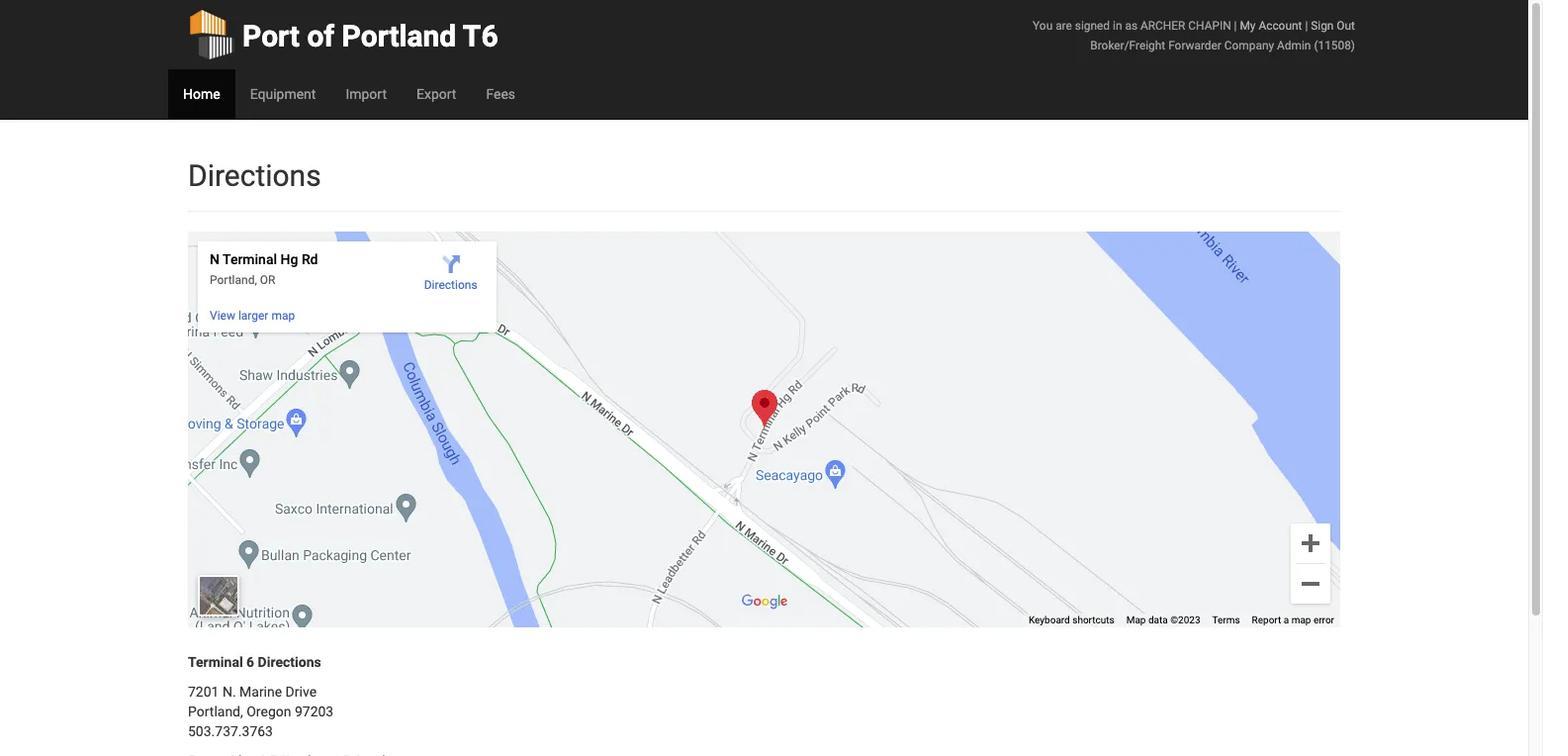 Task type: vqa. For each thing, say whether or not it's contained in the screenshot.
the rightmost |
yes



Task type: describe. For each thing, give the bounding box(es) containing it.
7201
[[188, 684, 219, 700]]

0 vertical spatial directions
[[188, 158, 321, 193]]

export button
[[402, 69, 471, 119]]

my account link
[[1241, 19, 1303, 33]]

equipment button
[[235, 69, 331, 119]]

portland,
[[188, 704, 243, 720]]

are
[[1056, 19, 1073, 33]]

sign
[[1312, 19, 1335, 33]]

broker/freight
[[1091, 39, 1166, 52]]

home button
[[168, 69, 235, 119]]

import
[[346, 86, 387, 102]]

forwarder
[[1169, 39, 1222, 52]]

you
[[1033, 19, 1053, 33]]

import button
[[331, 69, 402, 119]]

marine
[[240, 684, 282, 700]]

of
[[307, 19, 335, 53]]

you are signed in as archer chapin | my account | sign out broker/freight forwarder company admin (11508)
[[1033, 19, 1356, 52]]

company
[[1225, 39, 1275, 52]]

as
[[1126, 19, 1138, 33]]

port of portland t6
[[242, 19, 498, 53]]

n.
[[223, 684, 236, 700]]

out
[[1337, 19, 1356, 33]]

1 | from the left
[[1235, 19, 1238, 33]]

7201 n. marine drive portland, oregon 97203 503.737.3763
[[188, 684, 334, 739]]



Task type: locate. For each thing, give the bounding box(es) containing it.
admin
[[1278, 39, 1312, 52]]

my
[[1241, 19, 1256, 33]]

drive
[[286, 684, 317, 700]]

directions down equipment
[[188, 158, 321, 193]]

|
[[1235, 19, 1238, 33], [1306, 19, 1309, 33]]

97203
[[295, 704, 334, 720]]

in
[[1113, 19, 1123, 33]]

| left sign
[[1306, 19, 1309, 33]]

| left my
[[1235, 19, 1238, 33]]

terminal
[[188, 654, 243, 670]]

archer
[[1141, 19, 1186, 33]]

fees
[[486, 86, 516, 102]]

directions
[[188, 158, 321, 193], [258, 654, 321, 670]]

portland
[[342, 19, 457, 53]]

directions up drive
[[258, 654, 321, 670]]

port
[[242, 19, 300, 53]]

chapin
[[1189, 19, 1232, 33]]

oregon
[[247, 704, 291, 720]]

2 | from the left
[[1306, 19, 1309, 33]]

export
[[417, 86, 457, 102]]

account
[[1259, 19, 1303, 33]]

1 vertical spatial directions
[[258, 654, 321, 670]]

terminal 6 directions
[[188, 654, 321, 670]]

port of portland t6 link
[[188, 0, 498, 69]]

0 horizontal spatial |
[[1235, 19, 1238, 33]]

6
[[247, 654, 255, 670]]

fees button
[[471, 69, 531, 119]]

sign out link
[[1312, 19, 1356, 33]]

1 horizontal spatial |
[[1306, 19, 1309, 33]]

t6
[[463, 19, 498, 53]]

equipment
[[250, 86, 316, 102]]

home
[[183, 86, 220, 102]]

503.737.3763
[[188, 723, 273, 739]]

(11508)
[[1315, 39, 1356, 52]]

signed
[[1076, 19, 1111, 33]]



